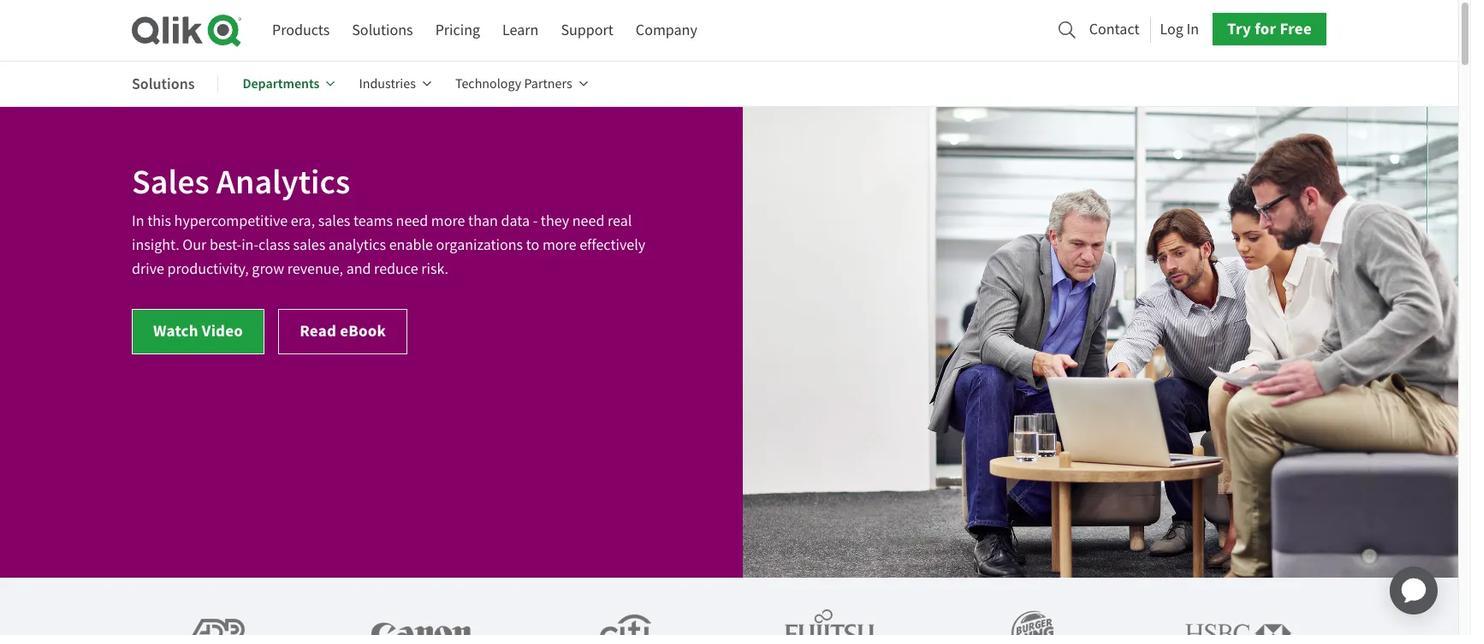 Task type: vqa. For each thing, say whether or not it's contained in the screenshot.
Company link on the top of the page
yes



Task type: locate. For each thing, give the bounding box(es) containing it.
analytics
[[329, 235, 386, 255]]

data
[[501, 212, 530, 231]]

products
[[272, 21, 330, 40]]

1 horizontal spatial need
[[572, 212, 605, 231]]

need up the enable
[[396, 212, 428, 231]]

departments link
[[243, 63, 335, 105]]

solutions up industries
[[352, 21, 413, 40]]

menu bar
[[272, 15, 698, 46]]

0 vertical spatial in
[[1187, 20, 1199, 39]]

solutions link
[[352, 15, 413, 46]]

log in
[[1160, 20, 1199, 39]]

products link
[[272, 15, 330, 46]]

menu bar containing products
[[272, 15, 698, 46]]

productivity,
[[167, 259, 249, 279]]

best-
[[210, 235, 242, 255]]

1 horizontal spatial in
[[1187, 20, 1199, 39]]

in right log
[[1187, 20, 1199, 39]]

1 horizontal spatial more
[[543, 235, 577, 255]]

era,
[[291, 212, 315, 231]]

log
[[1160, 20, 1184, 39]]

0 horizontal spatial solutions
[[132, 73, 195, 94]]

more down they
[[543, 235, 577, 255]]

sales
[[318, 212, 350, 231], [293, 235, 326, 255]]

class
[[259, 235, 290, 255]]

learn link
[[503, 15, 539, 46]]

sales up 'revenue,' at the top left
[[293, 235, 326, 255]]

in left this
[[132, 212, 144, 231]]

pricing link
[[435, 15, 480, 46]]

learn
[[503, 21, 539, 40]]

effectively
[[580, 235, 646, 255]]

in
[[1187, 20, 1199, 39], [132, 212, 144, 231]]

solutions down go to the home page. image
[[132, 73, 195, 94]]

video
[[202, 320, 243, 342]]

canon logo image
[[347, 598, 501, 635]]

adp logo image
[[143, 598, 297, 635]]

0 vertical spatial more
[[431, 212, 465, 231]]

support
[[561, 21, 614, 40]]

solutions for solutions menu bar
[[132, 73, 195, 94]]

sales
[[132, 159, 210, 205]]

application
[[1370, 546, 1459, 635]]

contact link
[[1090, 15, 1140, 43]]

reduce
[[374, 259, 418, 279]]

need
[[396, 212, 428, 231], [572, 212, 605, 231]]

departments
[[243, 75, 320, 93]]

solutions
[[352, 21, 413, 40], [132, 73, 195, 94]]

0 vertical spatial sales
[[318, 212, 350, 231]]

drive
[[132, 259, 164, 279]]

sales right era,
[[318, 212, 350, 231]]

menu bar inside qlik main element
[[272, 15, 698, 46]]

more left than
[[431, 212, 465, 231]]

need left the "real"
[[572, 212, 605, 231]]

pricing
[[435, 21, 480, 40]]

0 vertical spatial solutions
[[352, 21, 413, 40]]

1 vertical spatial in
[[132, 212, 144, 231]]

more
[[431, 212, 465, 231], [543, 235, 577, 255]]

1 vertical spatial solutions
[[132, 73, 195, 94]]

0 horizontal spatial need
[[396, 212, 428, 231]]

support link
[[561, 15, 614, 46]]

0 horizontal spatial more
[[431, 212, 465, 231]]

company
[[636, 21, 698, 40]]

solutions inside qlik main element
[[352, 21, 413, 40]]

go to the home page. image
[[132, 14, 241, 47]]

fujitsu logo image
[[754, 598, 908, 635]]

watch video
[[153, 320, 243, 342]]

1 need from the left
[[396, 212, 428, 231]]

our
[[183, 235, 207, 255]]

read ebook link
[[278, 309, 408, 354]]

free
[[1280, 18, 1312, 40]]

0 horizontal spatial in
[[132, 212, 144, 231]]

revenue,
[[287, 259, 343, 279]]

risk.
[[421, 259, 449, 279]]

company link
[[636, 15, 698, 46]]

1 vertical spatial more
[[543, 235, 577, 255]]

organizations
[[436, 235, 523, 255]]

1 horizontal spatial solutions
[[352, 21, 413, 40]]



Task type: describe. For each thing, give the bounding box(es) containing it.
insight.
[[132, 235, 180, 255]]

to
[[526, 235, 540, 255]]

ebook
[[340, 320, 386, 342]]

try for free
[[1228, 18, 1312, 40]]

partners
[[524, 75, 573, 93]]

technology
[[455, 75, 522, 93]]

teams
[[354, 212, 393, 231]]

burger king logo image
[[958, 598, 1112, 635]]

read ebook
[[300, 320, 386, 342]]

in inside sales analytics in this hypercompetitive era, sales teams need more than data - they need real insight. our best-in-class sales analytics enable organizations to more effectively drive productivity, grow revenue, and reduce risk.
[[132, 212, 144, 231]]

for
[[1255, 18, 1277, 40]]

hsbc logo image
[[1162, 598, 1316, 635]]

log in link
[[1160, 15, 1199, 43]]

1 vertical spatial sales
[[293, 235, 326, 255]]

analytics
[[216, 159, 350, 205]]

try for free link
[[1213, 13, 1327, 46]]

technology partners link
[[455, 63, 588, 105]]

solutions menu bar
[[132, 63, 612, 105]]

they
[[541, 212, 569, 231]]

and
[[346, 259, 371, 279]]

try
[[1228, 18, 1252, 40]]

read
[[300, 320, 337, 342]]

industries
[[359, 75, 416, 93]]

solutions for solutions link
[[352, 21, 413, 40]]

enable
[[389, 235, 433, 255]]

qlik main element
[[272, 13, 1327, 46]]

real
[[608, 212, 632, 231]]

-
[[533, 212, 538, 231]]

industries link
[[359, 63, 431, 105]]

this
[[147, 212, 171, 231]]

in-
[[242, 235, 259, 255]]

citi logo image
[[550, 598, 705, 635]]

grow
[[252, 259, 284, 279]]

watch video link
[[132, 309, 265, 354]]

sales analytics in this hypercompetitive era, sales teams need more than data - they need real insight. our best-in-class sales analytics enable organizations to more effectively drive productivity, grow revenue, and reduce risk.
[[132, 159, 646, 279]]

in inside "link"
[[1187, 20, 1199, 39]]

hypercompetitive
[[174, 212, 288, 231]]

contact
[[1090, 20, 1140, 39]]

than
[[468, 212, 498, 231]]

technology partners
[[455, 75, 573, 93]]

2 need from the left
[[572, 212, 605, 231]]

watch
[[153, 320, 198, 342]]



